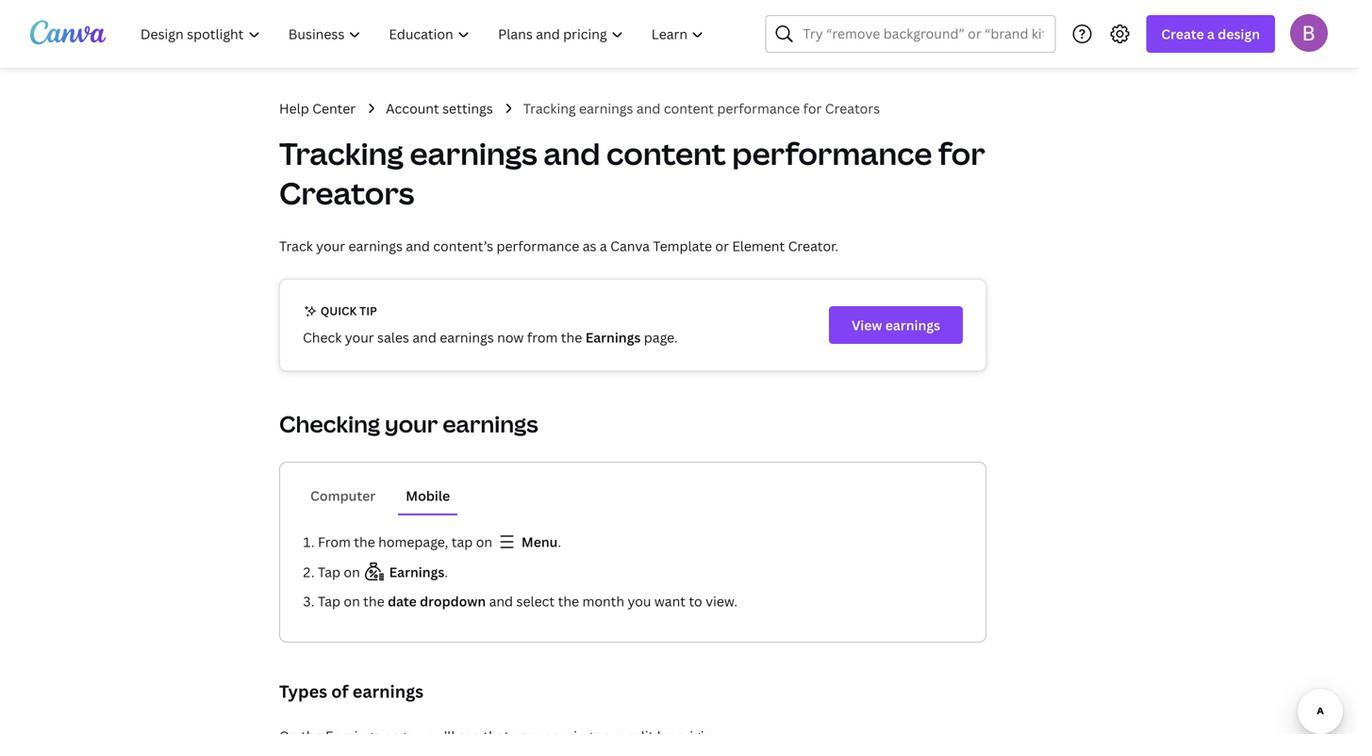 Task type: locate. For each thing, give the bounding box(es) containing it.
mobile
[[406, 487, 450, 505]]

view earnings link
[[829, 307, 963, 344]]

content's
[[433, 237, 494, 255]]

0 horizontal spatial tracking
[[279, 133, 404, 174]]

earnings inside view earnings link
[[886, 317, 941, 334]]

. for menu
[[558, 534, 561, 551]]

tap
[[318, 564, 341, 582], [318, 593, 341, 611]]

tracking right "settings"
[[523, 100, 576, 117]]

a right as
[[600, 237, 607, 255]]

2 vertical spatial on
[[344, 593, 360, 611]]

earnings left page.
[[586, 329, 641, 347]]

your for check
[[345, 329, 374, 347]]

from
[[527, 329, 558, 347]]

view earnings
[[852, 317, 941, 334]]

0 vertical spatial tap
[[318, 564, 341, 582]]

2 tap from the top
[[318, 593, 341, 611]]

tracking down center
[[279, 133, 404, 174]]

view.
[[706, 593, 738, 611]]

a left 'design'
[[1208, 25, 1215, 43]]

tracking
[[523, 100, 576, 117], [279, 133, 404, 174]]

tap on the date dropdown and select the month you want to view.
[[318, 593, 738, 611]]

0 vertical spatial tracking earnings and content performance for creators
[[523, 100, 880, 117]]

1 vertical spatial performance
[[732, 133, 933, 174]]

1 vertical spatial creators
[[279, 173, 414, 214]]

0 horizontal spatial a
[[600, 237, 607, 255]]

performance
[[717, 100, 800, 117], [732, 133, 933, 174], [497, 237, 580, 255]]

1 vertical spatial on
[[344, 564, 360, 582]]

your right track
[[316, 237, 345, 255]]

earnings down homepage,
[[389, 564, 445, 582]]

settings
[[443, 100, 493, 117]]

a
[[1208, 25, 1215, 43], [600, 237, 607, 255]]

select
[[517, 593, 555, 611]]

your down tip
[[345, 329, 374, 347]]

view
[[852, 317, 883, 334]]

1 vertical spatial content
[[607, 133, 726, 174]]

on
[[476, 534, 493, 551], [344, 564, 360, 582], [344, 593, 360, 611]]

0 vertical spatial earnings
[[586, 329, 641, 347]]

types of earnings
[[279, 681, 424, 704]]

date
[[388, 593, 417, 611]]

mobile button
[[398, 478, 458, 514]]

0 vertical spatial a
[[1208, 25, 1215, 43]]

0 horizontal spatial earnings
[[389, 564, 445, 582]]

1 vertical spatial .
[[445, 564, 448, 582]]

1 horizontal spatial tracking
[[523, 100, 576, 117]]

sales
[[377, 329, 409, 347]]

1 vertical spatial your
[[345, 329, 374, 347]]

track your earnings and content's performance as a canva template or element creator.
[[279, 237, 839, 255]]

your up mobile
[[385, 409, 438, 440]]

top level navigation element
[[128, 15, 720, 53]]

design
[[1218, 25, 1260, 43]]

account settings
[[386, 100, 493, 117]]

0 horizontal spatial .
[[445, 564, 448, 582]]

as
[[583, 237, 597, 255]]

1 horizontal spatial creators
[[825, 100, 880, 117]]

0 horizontal spatial creators
[[279, 173, 414, 214]]

the
[[561, 329, 582, 347], [354, 534, 375, 551], [363, 593, 385, 611], [558, 593, 579, 611]]

earnings
[[579, 100, 634, 117], [410, 133, 538, 174], [349, 237, 403, 255], [886, 317, 941, 334], [440, 329, 494, 347], [443, 409, 538, 440], [353, 681, 424, 704]]

for
[[803, 100, 822, 117], [939, 133, 986, 174]]

1 vertical spatial earnings
[[389, 564, 445, 582]]

creators
[[825, 100, 880, 117], [279, 173, 414, 214]]

from the homepage, tap on
[[318, 534, 496, 551]]

. up tap on the date dropdown and select the month you want to view. on the bottom
[[558, 534, 561, 551]]

0 vertical spatial for
[[803, 100, 822, 117]]

on right 'tap'
[[476, 534, 493, 551]]

. for earnings
[[445, 564, 448, 582]]

on down the 'tap on'
[[344, 593, 360, 611]]

and
[[637, 100, 661, 117], [544, 133, 600, 174], [406, 237, 430, 255], [413, 329, 437, 347], [489, 593, 513, 611]]

create a design button
[[1147, 15, 1276, 53]]

element
[[732, 237, 785, 255]]

0 vertical spatial your
[[316, 237, 345, 255]]

check
[[303, 329, 342, 347]]

. up dropdown
[[445, 564, 448, 582]]

tap down from
[[318, 564, 341, 582]]

bob builder image
[[1291, 14, 1328, 52]]

of
[[331, 681, 349, 704]]

Try "remove background" or "brand kit" search field
[[803, 16, 1044, 52]]

homepage,
[[378, 534, 448, 551]]

help
[[279, 100, 309, 117]]

your
[[316, 237, 345, 255], [345, 329, 374, 347], [385, 409, 438, 440]]

1 vertical spatial tap
[[318, 593, 341, 611]]

earnings .
[[389, 564, 448, 582]]

tracking earnings and content performance for creators
[[523, 100, 880, 117], [279, 133, 986, 214]]

1 horizontal spatial .
[[558, 534, 561, 551]]

.
[[558, 534, 561, 551], [445, 564, 448, 582]]

1 vertical spatial a
[[600, 237, 607, 255]]

2 vertical spatial your
[[385, 409, 438, 440]]

create a design
[[1162, 25, 1260, 43]]

quick tip
[[318, 303, 377, 319]]

earnings
[[586, 329, 641, 347], [389, 564, 445, 582]]

on down from
[[344, 564, 360, 582]]

tap for tap on the date dropdown and select the month you want to view.
[[318, 593, 341, 611]]

1 horizontal spatial for
[[939, 133, 986, 174]]

center
[[312, 100, 356, 117]]

and inside tracking earnings and content performance for creators
[[544, 133, 600, 174]]

checking
[[279, 409, 380, 440]]

0 vertical spatial performance
[[717, 100, 800, 117]]

or
[[716, 237, 729, 255]]

content
[[664, 100, 714, 117], [607, 133, 726, 174]]

0 vertical spatial content
[[664, 100, 714, 117]]

tap down the 'tap on'
[[318, 593, 341, 611]]

0 vertical spatial .
[[558, 534, 561, 551]]

1 horizontal spatial a
[[1208, 25, 1215, 43]]

1 tap from the top
[[318, 564, 341, 582]]

template
[[653, 237, 712, 255]]

earnings inside 'tracking earnings and content performance for creators' link
[[579, 100, 634, 117]]

1 horizontal spatial earnings
[[586, 329, 641, 347]]

on for tap on
[[344, 564, 360, 582]]



Task type: describe. For each thing, give the bounding box(es) containing it.
menu .
[[522, 534, 561, 551]]

to
[[689, 593, 703, 611]]

help center
[[279, 100, 356, 117]]

0 horizontal spatial for
[[803, 100, 822, 117]]

1 vertical spatial for
[[939, 133, 986, 174]]

check your sales and earnings now from the earnings page.
[[303, 329, 678, 347]]

on for tap on the date dropdown and select the month you want to view.
[[344, 593, 360, 611]]

dropdown
[[420, 593, 486, 611]]

month
[[583, 593, 625, 611]]

want
[[655, 593, 686, 611]]

tap for tap on
[[318, 564, 341, 582]]

account settings link
[[386, 98, 493, 119]]

0 vertical spatial creators
[[825, 100, 880, 117]]

0 vertical spatial tracking
[[523, 100, 576, 117]]

tip
[[360, 303, 377, 319]]

you
[[628, 593, 651, 611]]

from
[[318, 534, 351, 551]]

page.
[[644, 329, 678, 347]]

2 vertical spatial performance
[[497, 237, 580, 255]]

quick
[[321, 303, 357, 319]]

tap
[[452, 534, 473, 551]]

your for track
[[316, 237, 345, 255]]

creator.
[[788, 237, 839, 255]]

create
[[1162, 25, 1205, 43]]

computer
[[310, 487, 376, 505]]

your for checking
[[385, 409, 438, 440]]

1 vertical spatial tracking
[[279, 133, 404, 174]]

a inside dropdown button
[[1208, 25, 1215, 43]]

0 vertical spatial on
[[476, 534, 493, 551]]

tap on
[[318, 564, 363, 582]]

menu
[[522, 534, 558, 551]]

checking your earnings
[[279, 409, 538, 440]]

canva
[[611, 237, 650, 255]]

track
[[279, 237, 313, 255]]

1 vertical spatial tracking earnings and content performance for creators
[[279, 133, 986, 214]]

help center link
[[279, 98, 356, 119]]

tracking earnings and content performance for creators link
[[523, 98, 880, 119]]

computer button
[[303, 478, 383, 514]]

now
[[497, 329, 524, 347]]

account
[[386, 100, 439, 117]]

types
[[279, 681, 327, 704]]



Task type: vqa. For each thing, say whether or not it's contained in the screenshot.
Creators to the left
yes



